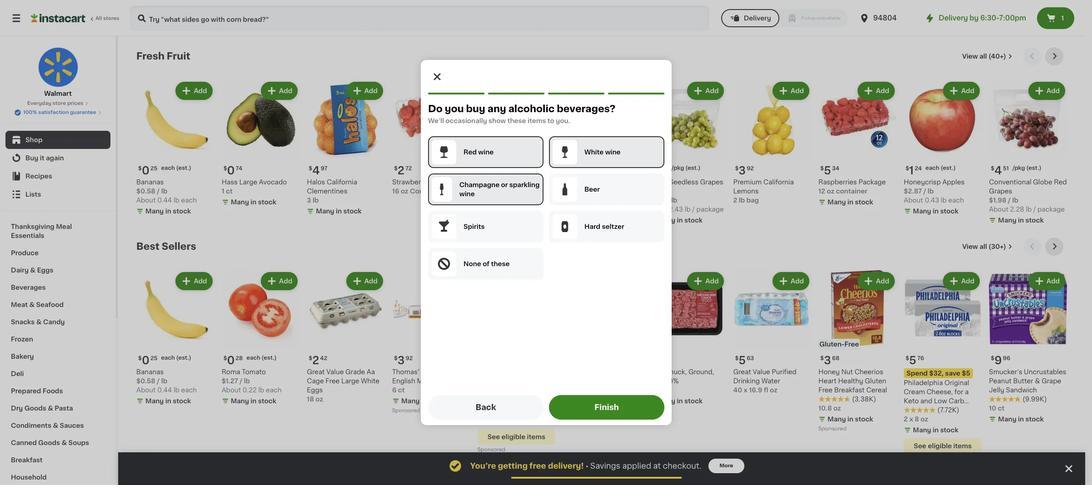 Task type: vqa. For each thing, say whether or not it's contained in the screenshot.
the bottom "all"
no



Task type: describe. For each thing, give the bounding box(es) containing it.
100% satisfaction guarantee button
[[14, 107, 102, 116]]

many in stock down "$ 0 25 each (est.)"
[[145, 398, 191, 405]]

many in stock down halos california clementines 3 lb
[[316, 208, 362, 214]]

1 inside product group
[[910, 165, 914, 176]]

oz down lifestyle
[[921, 417, 929, 423]]

40
[[734, 387, 742, 394]]

all
[[95, 16, 102, 21]]

3 inside halos california clementines 3 lb
[[307, 197, 311, 204]]

4 for $ 4 97
[[312, 165, 320, 176]]

0.43
[[925, 197, 940, 204]]

eligible for "sponsored badge" image underneath 2 x 8 oz
[[928, 443, 952, 450]]

(7.72k)
[[938, 407, 960, 414]]

grapes inside green seedless grapes bag $1.98 / lb about 2.43 lb / package
[[700, 179, 724, 185]]

42 inside the lime 42 1 each
[[495, 179, 503, 185]]

red inside sun harvest seedless red grapes $2.18 / lb about 2.4 lb / package
[[563, 188, 576, 194]]

candy
[[43, 319, 65, 326]]

see for "sponsored badge" image underneath 2 x 8 oz
[[914, 443, 927, 450]]

in down the beef chuck, ground, 80%/20% 16 oz
[[677, 398, 683, 405]]

buy
[[25, 155, 38, 161]]

each inside "$ 0 25 each (est.)"
[[161, 356, 175, 361]]

1 vertical spatial these
[[491, 261, 510, 267]]

lists link
[[5, 185, 110, 204]]

many down 10 ct
[[999, 417, 1017, 423]]

original for cheese,
[[945, 380, 970, 387]]

stock down muffins
[[429, 398, 447, 405]]

do
[[428, 104, 443, 114]]

california for halos california clementines 3 lb
[[327, 179, 357, 185]]

about inside sun harvest seedless red grapes $2.18 / lb about 2.4 lb / package
[[563, 206, 582, 213]]

stock down (7.72k)
[[941, 427, 959, 434]]

grape
[[1042, 378, 1062, 385]]

$ 2 72
[[394, 165, 412, 176]]

stock down (105)
[[514, 418, 532, 425]]

soups
[[68, 440, 89, 446]]

$0.25 each (estimated) element for each (est.)
[[136, 352, 214, 368]]

fruit
[[167, 51, 190, 61]]

about inside conventional globe red grapes $1.98 / lb about 2.28 lb / package
[[989, 206, 1009, 213]]

$ inside $ 2 42
[[309, 356, 312, 362]]

all stores
[[95, 16, 119, 21]]

many in stock down 2.43
[[657, 217, 703, 224]]

/ inside roma tomato $1.27 / lb about 0.22 lb each
[[240, 378, 242, 385]]

smucker's uncrustables peanut butter & grape jelly sandwich
[[989, 369, 1067, 394]]

7:00pm
[[999, 15, 1027, 21]]

stock down sparkling
[[514, 199, 532, 205]]

apples
[[943, 179, 965, 185]]

beef
[[648, 369, 663, 376]]

product group containing 1
[[904, 80, 982, 218]]

many down 2 x 8 oz
[[913, 427, 932, 434]]

$ inside "$ 0 33"
[[479, 166, 483, 171]]

(9.99k)
[[1023, 397, 1047, 403]]

green
[[648, 179, 668, 185]]

/pkg for $ 5 23
[[587, 165, 600, 171]]

drinking
[[734, 378, 760, 385]]

x for 2 x 8 oz
[[910, 417, 913, 423]]

many in stock down hass large avocado 1 ct
[[231, 199, 276, 205]]

in up "best sellers"
[[165, 208, 171, 214]]

many down 2.43
[[657, 217, 676, 224]]

68
[[832, 356, 840, 362]]

shop
[[25, 137, 42, 143]]

spirits
[[463, 224, 485, 230]]

0 horizontal spatial breakfast
[[11, 457, 43, 464]]

many down clementines
[[316, 208, 334, 214]]

tomato
[[242, 369, 266, 376]]

original for muffins
[[421, 369, 446, 376]]

in down champagne or sparkling wine
[[507, 199, 512, 205]]

2 up 'cage'
[[312, 356, 319, 366]]

ct inside hass large avocado 1 ct
[[226, 188, 233, 194]]

fresh inside ritz fresh stacks original crackers
[[491, 380, 509, 387]]

oz inside raspberries package 12 oz container
[[827, 188, 835, 194]]

thomas' original english muffins 6 ct
[[392, 369, 446, 394]]

many down 1.48 at the left bottom of the page
[[487, 418, 505, 425]]

eligible for "sponsored badge" image over you're
[[502, 434, 526, 441]]

hass
[[222, 179, 238, 185]]

see eligible items for "sponsored badge" image over you're
[[488, 434, 546, 441]]

frozen link
[[5, 331, 110, 348]]

eggs inside great value grade aa cage free large white eggs 18 oz
[[307, 387, 323, 394]]

sponsored badge image down the 6
[[392, 409, 420, 414]]

/pkg for $ 4 81
[[672, 165, 684, 171]]

81
[[662, 166, 668, 171]]

2.28
[[1010, 206, 1025, 213]]

large inside great value grade aa cage free large white eggs 18 oz
[[341, 378, 359, 385]]

about down $ 0 25
[[136, 197, 156, 204]]

wine inside champagne or sparkling wine
[[459, 191, 475, 197]]

many down 2.28
[[999, 217, 1017, 224]]

9
[[995, 356, 1002, 366]]

english
[[392, 378, 415, 385]]

seedless inside green seedless grapes bag $1.98 / lb about 2.43 lb / package
[[669, 179, 699, 185]]

condiments & sauces link
[[5, 417, 110, 435]]

white inside add your shopping preferences 'element'
[[584, 149, 604, 155]]

condiments & sauces
[[11, 423, 84, 429]]

foods
[[43, 388, 63, 395]]

add your shopping preferences element
[[421, 60, 672, 426]]

many up the hard
[[572, 217, 590, 224]]

$0.25 each (estimated) element for 0
[[136, 162, 214, 178]]

oz inside great value grade aa cage free large white eggs 18 oz
[[316, 397, 323, 403]]

recipes
[[25, 173, 52, 180]]

1 inside button
[[1062, 15, 1064, 21]]

0 for $ 0 74
[[227, 165, 235, 176]]

many in stock down 0.22
[[231, 398, 276, 405]]

/ down "$ 0 25 each (est.)"
[[157, 378, 160, 385]]

$5.23 per package (estimated) element
[[563, 162, 641, 178]]

in down hass large avocado 1 ct
[[251, 199, 257, 205]]

stock down (9.99k)
[[1026, 417, 1044, 423]]

lb inside the premium california lemons 2 lb bag
[[739, 197, 745, 204]]

(est.) for $ 4 51
[[1027, 165, 1042, 171]]

stock down halos california clementines 3 lb
[[343, 208, 362, 214]]

(est.) inside "$ 0 25 each (est.)"
[[176, 356, 191, 361]]

stock down container
[[855, 199, 874, 205]]

strawberries
[[392, 179, 433, 185]]

many in stock down champagne or sparkling wine
[[487, 199, 532, 205]]

uncrustables
[[1024, 369, 1067, 376]]

$ inside $ 0 28 each (est.)
[[224, 356, 227, 362]]

0 horizontal spatial fresh
[[136, 51, 165, 61]]

many down hass large avocado 1 ct
[[231, 199, 249, 205]]

stock down "$ 0 25 each (est.)"
[[173, 398, 191, 405]]

gluten-
[[820, 342, 845, 348]]

sandwich
[[1006, 387, 1037, 394]]

recipes link
[[5, 167, 110, 185]]

$0.58 for 0
[[136, 188, 155, 194]]

free inside great value grade aa cage free large white eggs 18 oz
[[326, 378, 340, 385]]

1 button
[[1037, 7, 1075, 29]]

& left soups
[[62, 440, 67, 446]]

& left sauces
[[53, 423, 58, 429]]

philadelphia original cream cheese, for a keto and low carb lifestyle
[[904, 380, 970, 414]]

12 inside 12 ct many in stock
[[563, 397, 570, 403]]

white wine
[[584, 149, 621, 155]]

alcoholic
[[508, 104, 555, 114]]

household link
[[5, 469, 110, 486]]

$ inside $ 9 96
[[991, 356, 995, 362]]

2 item carousel region from the top
[[136, 238, 1067, 468]]

spend
[[907, 371, 928, 377]]

many in stock down the beef chuck, ground, 80%/20% 16 oz
[[657, 398, 703, 405]]

seedless inside sun harvest seedless red grapes $2.18 / lb about 2.4 lb / package
[[603, 179, 633, 185]]

gluten
[[865, 378, 887, 385]]

about inside honeycrisp apples $2.87 / lb about 0.43 lb each
[[904, 197, 924, 204]]

(est.) for $ 5 23
[[601, 165, 616, 171]]

about down "$ 0 25 each (est.)"
[[136, 387, 156, 394]]

each inside the lime 42 1 each
[[482, 188, 498, 194]]

bag
[[747, 197, 759, 204]]

delivery by 6:30-7:00pm link
[[925, 13, 1027, 24]]

roma
[[222, 369, 240, 376]]

/ up 2.4
[[581, 197, 584, 204]]

(est.) for $ 4 81
[[686, 165, 701, 171]]

3 for honey nut cheerios heart healthy gluten free breakfast cereal
[[824, 356, 831, 366]]

$ 2 42
[[309, 356, 327, 366]]

0 for $ 0 28 each (est.)
[[227, 356, 235, 366]]

grapes inside sun harvest seedless red grapes $2.18 / lb about 2.4 lb / package
[[577, 188, 601, 194]]

0 for $ 0 33
[[483, 165, 491, 176]]

stock up sellers
[[173, 208, 191, 214]]

fresh fruit
[[136, 51, 190, 61]]

10.8
[[819, 406, 832, 412]]

12 ct many in stock
[[563, 397, 618, 414]]

$ inside "$ 4 97"
[[309, 166, 312, 171]]

sponsored badge image down 2 x 8 oz
[[904, 457, 932, 462]]

beverages
[[11, 285, 46, 291]]

many down 10.8 oz
[[828, 417, 846, 423]]

value for 5
[[753, 369, 770, 376]]

$ inside $ 5 63
[[735, 356, 739, 362]]

in down (7.72k)
[[933, 427, 939, 434]]

items inside 'do you buy any alcoholic beverages? we'll occasionally show these items to you.'
[[528, 118, 546, 124]]

bananas for 0
[[136, 179, 164, 185]]

a
[[965, 389, 969, 396]]

many in stock down container
[[828, 199, 874, 205]]

many down the english
[[401, 398, 420, 405]]

low
[[934, 398, 947, 405]]

oz right 1.48 at the left bottom of the page
[[504, 407, 511, 414]]

delivery for delivery
[[744, 15, 771, 21]]

stock down the beef chuck, ground, 80%/20% 16 oz
[[685, 398, 703, 405]]

(7.53k)
[[597, 387, 620, 394]]

in down (3.38k)
[[848, 417, 854, 423]]

x inside great value purified drinking water 40 x 16.9 fl oz
[[744, 387, 748, 394]]

$1.98 for $ 4 81
[[648, 197, 666, 204]]

water
[[762, 378, 780, 385]]

sun harvest seedless red grapes $2.18 / lb about 2.4 lb / package
[[563, 179, 635, 213]]

great value grade aa cage free large white eggs 18 oz
[[307, 369, 380, 403]]

$ 3 68
[[821, 356, 840, 366]]

many in stock up the hard
[[572, 217, 618, 224]]

bag
[[648, 188, 661, 194]]

carb
[[949, 398, 965, 405]]

many down the 0.43 at top
[[913, 208, 932, 214]]

many in stock down the 0.43 at top
[[913, 208, 959, 214]]

1 item carousel region from the top
[[136, 47, 1067, 230]]

/ right 2.43
[[692, 206, 695, 213]]

stock down honeycrisp apples $2.87 / lb about 0.43 lb each
[[941, 208, 959, 214]]

thanksgiving
[[11, 224, 54, 230]]

about inside green seedless grapes bag $1.98 / lb about 2.43 lb / package
[[648, 206, 668, 213]]

stock down conventional globe red grapes $1.98 / lb about 2.28 lb / package
[[1026, 217, 1044, 224]]

$ 5 34
[[821, 165, 840, 176]]

butter
[[1014, 378, 1034, 385]]

sponsored badge image down 10.8 oz
[[819, 427, 846, 432]]

in down muffins
[[421, 398, 427, 405]]

everyday store prices
[[27, 101, 83, 106]]

$ inside $ 1 24
[[906, 166, 910, 171]]

92 for premium california lemons
[[747, 166, 754, 171]]

halos
[[307, 179, 325, 185]]

1 vertical spatial 8
[[915, 417, 919, 423]]

value for 2
[[327, 369, 344, 376]]

$ 0 28 each (est.)
[[224, 356, 277, 366]]

(est.) inside $ 0 28 each (est.)
[[262, 356, 277, 361]]

/ right 2.4
[[603, 206, 606, 213]]

bananas $0.58 / lb about 0.44 lb each for 0
[[136, 179, 197, 204]]

oz right 10.8
[[834, 406, 841, 412]]

/ up 2.43
[[667, 197, 670, 204]]

bananas for each (est.)
[[136, 369, 164, 376]]

buy
[[466, 104, 485, 114]]

$5.72 element
[[648, 352, 726, 368]]

main content containing 0
[[118, 36, 1086, 486]]

see for "sponsored badge" image over you're
[[488, 434, 500, 441]]

sellers
[[162, 242, 196, 251]]

stock down roma tomato $1.27 / lb about 0.22 lb each
[[258, 398, 276, 405]]

harvest
[[577, 179, 602, 185]]

(est.) for $ 0 25
[[176, 165, 191, 171]]

2 horizontal spatial free
[[845, 342, 859, 348]]

/ down $ 0 25
[[157, 188, 160, 194]]

/ up 2.28
[[1008, 197, 1011, 204]]

12 inside raspberries package 12 oz container
[[819, 188, 826, 194]]

many in stock down (9.99k)
[[999, 417, 1044, 423]]

2 left 72
[[398, 165, 405, 176]]

strawberries 16 oz container
[[392, 179, 443, 194]]

in down halos california clementines 3 lb
[[336, 208, 342, 214]]

in down (9.99k)
[[1018, 417, 1024, 423]]

in down container
[[848, 199, 854, 205]]

many down 80%/20%
[[657, 398, 676, 405]]

$ inside $ 4 81
[[650, 166, 654, 171]]

many in stock down muffins
[[401, 398, 447, 405]]

thanksgiving meal essentials link
[[5, 218, 110, 245]]

3 for thomas' original english muffins
[[398, 356, 405, 366]]

show
[[489, 118, 506, 124]]

in down the 0.43 at top
[[933, 208, 939, 214]]

goods for canned
[[38, 440, 60, 446]]

many down "$ 0 25 each (est.)"
[[145, 398, 164, 405]]

many in stock down 10.8 oz
[[828, 417, 874, 423]]

& right dairy at left bottom
[[30, 267, 35, 274]]

in down 2.43
[[677, 217, 683, 224]]

raspberries package 12 oz container
[[819, 179, 886, 194]]

/pkg (est.) for $ 5 23
[[587, 165, 616, 171]]

24
[[915, 166, 922, 171]]

package for $ 4 81
[[697, 206, 724, 213]]

chuck,
[[665, 369, 687, 376]]

large inside hass large avocado 1 ct
[[239, 179, 257, 185]]

beef chuck, ground, 80%/20% 16 oz
[[648, 369, 714, 394]]

stock down green seedless grapes bag $1.98 / lb about 2.43 lb / package
[[685, 217, 703, 224]]

stock up hard seltzer
[[599, 217, 618, 224]]

each inside honeycrisp apples $2.87 / lb about 0.43 lb each
[[949, 197, 964, 204]]

$2.87
[[904, 188, 922, 194]]

see eligible items button for "sponsored badge" image underneath 2 x 8 oz
[[904, 439, 982, 454]]

ct inside group
[[998, 406, 1005, 412]]

wine for red wine
[[478, 149, 494, 155]]

dry
[[11, 406, 23, 412]]

many up best
[[145, 208, 164, 214]]

$1.24 each (estimated) element
[[904, 162, 982, 178]]

/ inside honeycrisp apples $2.87 / lb about 0.43 lb each
[[924, 188, 927, 194]]

aa
[[367, 369, 375, 376]]

conventional
[[989, 179, 1032, 185]]

breakfast inside honey nut cheerios heart healthy gluten free breakfast cereal
[[835, 387, 865, 394]]

canned goods & soups link
[[5, 435, 110, 452]]

stock down (3.38k)
[[855, 417, 874, 423]]



Task type: locate. For each thing, give the bounding box(es) containing it.
0 vertical spatial 92
[[747, 166, 754, 171]]

many down 0.22
[[231, 398, 249, 405]]

package inside green seedless grapes bag $1.98 / lb about 2.43 lb / package
[[697, 206, 724, 213]]

1 horizontal spatial fresh
[[491, 380, 509, 387]]

1 vertical spatial white
[[361, 378, 380, 385]]

$ 3 92 up premium
[[735, 165, 754, 176]]

california up clementines
[[327, 179, 357, 185]]

view all (40+) button
[[959, 47, 1017, 65]]

/ right $1.27
[[240, 378, 242, 385]]

16 inside strawberries 16 oz container
[[392, 188, 399, 194]]

red down occasionally
[[463, 149, 477, 155]]

1 all from the top
[[980, 53, 987, 60]]

cage
[[307, 378, 324, 385]]

/pkg (est.) inside "$5.23 per package (estimated)" element
[[587, 165, 616, 171]]

0 vertical spatial view
[[963, 53, 978, 60]]

bananas down $ 0 25
[[136, 179, 164, 185]]

$ inside $ 0 74
[[224, 166, 227, 171]]

0 vertical spatial white
[[584, 149, 604, 155]]

$
[[138, 166, 142, 171], [394, 166, 398, 171], [735, 166, 739, 171], [224, 166, 227, 171], [309, 166, 312, 171], [479, 166, 483, 171], [565, 166, 568, 171], [650, 166, 654, 171], [821, 166, 824, 171], [906, 166, 910, 171], [991, 166, 995, 171], [138, 356, 142, 362], [394, 356, 398, 362], [735, 356, 739, 362], [224, 356, 227, 362], [309, 356, 312, 362], [821, 356, 824, 362], [906, 356, 910, 362], [991, 356, 995, 362]]

wine for white wine
[[605, 149, 621, 155]]

2 bananas from the top
[[136, 369, 164, 376]]

1 vertical spatial goods
[[38, 440, 60, 446]]

$1.98 down "conventional"
[[989, 197, 1007, 204]]

delivery for delivery by 6:30-7:00pm
[[939, 15, 968, 21]]

1 horizontal spatial $1.98
[[989, 197, 1007, 204]]

bananas $0.58 / lb about 0.44 lb each
[[136, 179, 197, 204], [136, 369, 197, 394]]

honey nut cheerios heart healthy gluten free breakfast cereal
[[819, 369, 887, 394]]

1 horizontal spatial 42
[[495, 179, 503, 185]]

16.9
[[749, 387, 763, 394]]

0 vertical spatial free
[[845, 342, 859, 348]]

1 25 from the top
[[150, 166, 157, 171]]

value left grade
[[327, 369, 344, 376]]

great for 2
[[307, 369, 325, 376]]

prepared
[[11, 388, 41, 395]]

lb
[[161, 188, 167, 194], [928, 188, 934, 194], [174, 197, 180, 204], [739, 197, 745, 204], [313, 197, 319, 204], [586, 197, 592, 204], [671, 197, 678, 204], [941, 197, 947, 204], [1013, 197, 1019, 204], [596, 206, 601, 213], [685, 206, 691, 213], [1026, 206, 1032, 213], [161, 378, 167, 385], [244, 378, 250, 385], [174, 387, 180, 394], [258, 387, 264, 394]]

1 great from the left
[[734, 369, 751, 376]]

seafood
[[36, 302, 64, 308]]

many down champagne or sparkling wine
[[487, 199, 505, 205]]

oz inside the beef chuck, ground, 80%/20% 16 oz
[[657, 387, 664, 394]]

many in stock down 2 x 8 oz
[[913, 427, 959, 434]]

shop link
[[5, 131, 110, 149]]

$0.58 down $ 0 25
[[136, 188, 155, 194]]

6
[[392, 387, 397, 394]]

fresh
[[136, 51, 165, 61], [491, 380, 509, 387]]

oz down 80%/20%
[[657, 387, 664, 394]]

many down container
[[828, 199, 846, 205]]

honeycrisp apples $2.87 / lb about 0.43 lb each
[[904, 179, 965, 204]]

0 vertical spatial items
[[528, 118, 546, 124]]

2 horizontal spatial wine
[[605, 149, 621, 155]]

1 horizontal spatial each (est.)
[[926, 165, 956, 171]]

1 horizontal spatial 12
[[819, 188, 826, 194]]

california for premium california lemons 2 lb bag
[[764, 179, 794, 185]]

1 bananas from the top
[[136, 179, 164, 185]]

0.44 down $ 0 25
[[157, 197, 172, 204]]

1 vertical spatial bananas $0.58 / lb about 0.44 lb each
[[136, 369, 197, 394]]

0 horizontal spatial eligible
[[502, 434, 526, 441]]

stock inside 12 ct many in stock
[[599, 407, 618, 414]]

lb inside halos california clementines 3 lb
[[313, 197, 319, 204]]

in up the hard
[[592, 217, 598, 224]]

/pkg (est.)
[[587, 165, 616, 171], [672, 165, 701, 171], [1013, 165, 1042, 171]]

grapes down '$4.81 per package (estimated)' element
[[700, 179, 724, 185]]

in down 0.22
[[251, 398, 257, 405]]

0 horizontal spatial eggs
[[37, 267, 53, 274]]

0
[[142, 165, 150, 176], [227, 165, 235, 176], [483, 165, 491, 176], [142, 356, 150, 366], [227, 356, 235, 366]]

/pkg (est.) inside $4.51 per package (estimated) element
[[1013, 165, 1042, 171]]

0 horizontal spatial 8
[[478, 407, 482, 414]]

1 vertical spatial bananas
[[136, 369, 164, 376]]

each (est.) for 1
[[926, 165, 956, 171]]

white inside great value grade aa cage free large white eggs 18 oz
[[361, 378, 380, 385]]

$ inside "$ 0 25 each (est.)"
[[138, 356, 142, 362]]

goods down condiments & sauces
[[38, 440, 60, 446]]

72
[[405, 166, 412, 171]]

great inside great value purified drinking water 40 x 16.9 fl oz
[[734, 369, 751, 376]]

about inside roma tomato $1.27 / lb about 0.22 lb each
[[222, 387, 241, 394]]

$ inside $ 5 23
[[565, 166, 568, 171]]

0 vertical spatial bananas $0.58 / lb about 0.44 lb each
[[136, 179, 197, 204]]

these right of
[[491, 261, 510, 267]]

2 horizontal spatial grapes
[[989, 188, 1013, 194]]

globe
[[1033, 179, 1053, 185]]

/pkg inside '$4.81 per package (estimated)' element
[[672, 165, 684, 171]]

gluten-free
[[820, 342, 859, 348]]

(est.) inside '$4.81 per package (estimated)' element
[[686, 165, 701, 171]]

1 horizontal spatial 4
[[654, 165, 661, 176]]

& down uncrustables
[[1035, 378, 1040, 385]]

fl
[[764, 387, 769, 394]]

save
[[945, 371, 961, 377]]

0 horizontal spatial $1.98
[[648, 197, 666, 204]]

(105)
[[511, 398, 527, 405]]

(40+)
[[989, 53, 1007, 60]]

dairy
[[11, 267, 29, 274]]

2 down lifestyle
[[904, 417, 908, 423]]

each (est.) for 0
[[161, 165, 191, 171]]

produce
[[11, 250, 39, 256]]

2 $0.25 each (estimated) element from the top
[[136, 352, 214, 368]]

bananas $0.58 / lb about 0.44 lb each down $ 0 25
[[136, 179, 197, 204]]

california inside the premium california lemons 2 lb bag
[[764, 179, 794, 185]]

x for 8 x 1.48 oz
[[483, 407, 487, 414]]

1 horizontal spatial x
[[744, 387, 748, 394]]

0 vertical spatial eggs
[[37, 267, 53, 274]]

view inside view all (40+) popup button
[[963, 53, 978, 60]]

1 seedless from the left
[[603, 179, 633, 185]]

25
[[150, 166, 157, 171], [150, 356, 157, 362]]

1 vertical spatial 0.44
[[157, 387, 172, 394]]

1 $0.58 from the top
[[136, 188, 155, 194]]

each (est.) inside '$1.24 each (estimated)' element
[[926, 165, 956, 171]]

1 horizontal spatial seedless
[[669, 179, 699, 185]]

0.22
[[243, 387, 257, 394]]

1 vertical spatial 25
[[150, 356, 157, 362]]

1 vertical spatial breakfast
[[11, 457, 43, 464]]

wine up "$ 0 33"
[[478, 149, 494, 155]]

& inside smucker's uncrustables peanut butter & grape jelly sandwich
[[1035, 378, 1040, 385]]

premium
[[734, 179, 762, 185]]

value up water
[[753, 369, 770, 376]]

main content
[[118, 36, 1086, 486]]

all stores link
[[31, 5, 120, 31]]

product group
[[136, 80, 214, 218], [222, 80, 300, 209], [307, 80, 385, 218], [392, 80, 470, 196], [478, 80, 556, 209], [563, 80, 641, 227], [648, 80, 726, 227], [734, 80, 812, 205], [819, 80, 897, 209], [904, 80, 982, 218], [989, 80, 1067, 227], [136, 270, 214, 408], [222, 270, 300, 408], [307, 270, 385, 404], [392, 270, 470, 416], [478, 270, 556, 455], [648, 270, 726, 408], [734, 270, 812, 395], [819, 270, 897, 434], [904, 270, 982, 464], [989, 270, 1067, 426]]

/pkg (est.) right 81
[[672, 165, 701, 171]]

(est.) for $ 1 24
[[941, 165, 956, 171]]

1 package from the left
[[607, 206, 635, 213]]

1 vertical spatial 16
[[648, 387, 655, 394]]

0 horizontal spatial 42
[[320, 356, 327, 362]]

1 vertical spatial see
[[914, 443, 927, 450]]

see eligible items for "sponsored badge" image underneath 2 x 8 oz
[[914, 443, 972, 450]]

$1.98 for $ 4 51
[[989, 197, 1007, 204]]

view for 1
[[963, 53, 978, 60]]

1 horizontal spatial eligible
[[928, 443, 952, 450]]

2 all from the top
[[980, 244, 987, 250]]

0 vertical spatial large
[[239, 179, 257, 185]]

3 up premium
[[739, 165, 746, 176]]

bananas
[[136, 179, 164, 185], [136, 369, 164, 376]]

many in stock down 2.28
[[999, 217, 1044, 224]]

3 4 from the left
[[995, 165, 1002, 176]]

produce link
[[5, 245, 110, 262]]

1 vertical spatial 92
[[406, 356, 413, 362]]

$1.98 inside conventional globe red grapes $1.98 / lb about 2.28 lb / package
[[989, 197, 1007, 204]]

see eligible items button down (7.72k)
[[904, 439, 982, 454]]

california right premium
[[764, 179, 794, 185]]

92
[[747, 166, 754, 171], [406, 356, 413, 362]]

oz inside strawberries 16 oz container
[[401, 188, 408, 194]]

buy it again link
[[5, 149, 110, 167]]

94804 button
[[859, 5, 914, 31]]

1 horizontal spatial wine
[[478, 149, 494, 155]]

1 $1.98 from the left
[[648, 197, 666, 204]]

all for 5
[[980, 244, 987, 250]]

red inside add your shopping preferences 'element'
[[463, 149, 477, 155]]

see down 2 x 8 oz
[[914, 443, 927, 450]]

0 horizontal spatial $ 3 92
[[394, 356, 413, 366]]

2 inside the premium california lemons 2 lb bag
[[734, 197, 738, 204]]

1 $0.25 each (estimated) element from the top
[[136, 162, 214, 178]]

everyday
[[27, 101, 51, 106]]

value inside great value grade aa cage free large white eggs 18 oz
[[327, 369, 344, 376]]

package inside sun harvest seedless red grapes $2.18 / lb about 2.4 lb / package
[[607, 206, 635, 213]]

0 horizontal spatial 16
[[392, 188, 399, 194]]

$1.27
[[222, 378, 238, 385]]

0 vertical spatial $0.58
[[136, 188, 155, 194]]

2 $1.98 from the left
[[989, 197, 1007, 204]]

$ inside $ 0 25
[[138, 166, 142, 171]]

3 for premium california lemons
[[739, 165, 746, 176]]

5 left '63' in the bottom right of the page
[[739, 356, 746, 366]]

package inside conventional globe red grapes $1.98 / lb about 2.28 lb / package
[[1038, 206, 1065, 213]]

2 each (est.) from the left
[[926, 165, 956, 171]]

red down sun
[[563, 188, 576, 194]]

$ 3 92
[[735, 165, 754, 176], [394, 356, 413, 366]]

1 horizontal spatial eggs
[[307, 387, 323, 394]]

2 $0.58 from the top
[[136, 378, 155, 385]]

free inside honey nut cheerios heart healthy gluten free breakfast cereal
[[819, 387, 833, 394]]

eggs inside dairy & eggs link
[[37, 267, 53, 274]]

16 inside the beef chuck, ground, 80%/20% 16 oz
[[648, 387, 655, 394]]

savings
[[590, 463, 621, 470]]

2 vertical spatial red
[[563, 188, 576, 194]]

1 horizontal spatial value
[[753, 369, 770, 376]]

great up drinking on the bottom of page
[[734, 369, 751, 376]]

/ right 2.28
[[1034, 206, 1036, 213]]

5
[[568, 165, 576, 176], [824, 165, 831, 176], [739, 356, 746, 366], [910, 356, 917, 366]]

items for the see eligible items button for "sponsored badge" image underneath 2 x 8 oz
[[954, 443, 972, 450]]

/pkg for $ 4 51
[[1013, 165, 1025, 171]]

& right meat
[[29, 302, 35, 308]]

1 horizontal spatial original
[[478, 389, 502, 396]]

service type group
[[721, 9, 848, 27]]

original inside philadelphia original cream cheese, for a keto and low carb lifestyle
[[945, 380, 970, 387]]

lemons
[[734, 188, 759, 194]]

$ 3 92 for thomas' original english muffins
[[394, 356, 413, 366]]

fresh left fruit in the top left of the page
[[136, 51, 165, 61]]

25 for $ 0 25
[[150, 166, 157, 171]]

0 horizontal spatial see eligible items button
[[478, 430, 556, 445]]

smucker's
[[989, 369, 1023, 376]]

applied
[[623, 463, 651, 470]]

stock down hass large avocado 1 ct
[[258, 199, 276, 205]]

1 inside the lime 42 1 each
[[478, 188, 480, 194]]

3 up thomas'
[[398, 356, 405, 366]]

42 inside $ 2 42
[[320, 356, 327, 362]]

$4.51 per package (estimated) element
[[989, 162, 1067, 178]]

0 vertical spatial 25
[[150, 166, 157, 171]]

1 vertical spatial 42
[[320, 356, 327, 362]]

2 view from the top
[[963, 244, 978, 250]]

1 vertical spatial large
[[341, 378, 359, 385]]

(est.) inside "$5.23 per package (estimated)" element
[[601, 165, 616, 171]]

0 horizontal spatial see eligible items
[[488, 434, 546, 441]]

view for 5
[[963, 244, 978, 250]]

25 inside $ 0 25
[[150, 166, 157, 171]]

ct inside thomas' original english muffins 6 ct
[[398, 387, 405, 394]]

1 /pkg (est.) from the left
[[587, 165, 616, 171]]

2 horizontal spatial /pkg (est.)
[[1013, 165, 1042, 171]]

2 vertical spatial free
[[819, 387, 833, 394]]

0 horizontal spatial california
[[327, 179, 357, 185]]

0 vertical spatial 8
[[478, 407, 482, 414]]

1 horizontal spatial grapes
[[700, 179, 724, 185]]

$ inside $ 2 72
[[394, 166, 398, 171]]

2 great from the left
[[307, 369, 325, 376]]

0 horizontal spatial value
[[327, 369, 344, 376]]

1 horizontal spatial see
[[914, 443, 927, 450]]

snacks & candy
[[11, 319, 65, 326]]

red wine
[[463, 149, 494, 155]]

1 view from the top
[[963, 53, 978, 60]]

/pkg right 23
[[587, 165, 600, 171]]

all for 1
[[980, 53, 987, 60]]

view inside view all (30+) popup button
[[963, 244, 978, 250]]

0 horizontal spatial original
[[421, 369, 446, 376]]

1 vertical spatial free
[[326, 378, 340, 385]]

in down 8 x 1.48 oz
[[507, 418, 512, 425]]

92 for thomas' original english muffins
[[406, 356, 413, 362]]

0 horizontal spatial red
[[463, 149, 477, 155]]

0 horizontal spatial white
[[361, 378, 380, 385]]

/pkg right 81
[[672, 165, 684, 171]]

items up 'free'
[[527, 434, 546, 441]]

1 california from the left
[[764, 179, 794, 185]]

3 /pkg from the left
[[1013, 165, 1025, 171]]

champagne or sparkling wine
[[459, 182, 540, 197]]

oz inside great value purified drinking water 40 x 16.9 fl oz
[[770, 387, 778, 394]]

1 bananas $0.58 / lb about 0.44 lb each from the top
[[136, 179, 197, 204]]

each (est.) right $ 0 25
[[161, 165, 191, 171]]

2 vertical spatial x
[[910, 417, 913, 423]]

/pkg inside $4.51 per package (estimated) element
[[1013, 165, 1025, 171]]

about left 2.43
[[648, 206, 668, 213]]

• savings applied at checkout.
[[586, 463, 702, 470]]

package right 2.43
[[697, 206, 724, 213]]

delivery inside delivery 'button'
[[744, 15, 771, 21]]

1 vertical spatial $ 3 92
[[394, 356, 413, 366]]

1 horizontal spatial /pkg (est.)
[[672, 165, 701, 171]]

2 seedless from the left
[[669, 179, 699, 185]]

1 vertical spatial eggs
[[307, 387, 323, 394]]

cream
[[904, 389, 925, 396]]

/pkg right 51
[[1013, 165, 1025, 171]]

seedless down '$4.81 per package (estimated)' element
[[669, 179, 699, 185]]

3 package from the left
[[1038, 206, 1065, 213]]

1 vertical spatial see eligible items
[[914, 443, 972, 450]]

original up "for" at the right
[[945, 380, 970, 387]]

delivery inside delivery by 6:30-7:00pm link
[[939, 15, 968, 21]]

2 horizontal spatial /pkg
[[1013, 165, 1025, 171]]

red inside conventional globe red grapes $1.98 / lb about 2.28 lb / package
[[1054, 179, 1067, 185]]

$ inside $ 5 76
[[906, 356, 910, 362]]

cereal
[[867, 387, 887, 394]]

1 vertical spatial items
[[527, 434, 546, 441]]

prepared foods
[[11, 388, 63, 395]]

these inside 'do you buy any alcoholic beverages? we'll occasionally show these items to you.'
[[507, 118, 526, 124]]

/pkg (est.) inside '$4.81 per package (estimated)' element
[[672, 165, 701, 171]]

package for $ 4 51
[[1038, 206, 1065, 213]]

0 vertical spatial see eligible items
[[488, 434, 546, 441]]

1 each (est.) from the left
[[161, 165, 191, 171]]

grapes inside conventional globe red grapes $1.98 / lb about 2.28 lb / package
[[989, 188, 1013, 194]]

0 horizontal spatial package
[[607, 206, 635, 213]]

product group containing 9
[[989, 270, 1067, 426]]

many in stock up "best sellers"
[[145, 208, 191, 214]]

in down "(7.53k)"
[[592, 407, 598, 414]]

$0.28 each (estimated) element
[[222, 352, 300, 368]]

eggs up beverages link
[[37, 267, 53, 274]]

0 for $ 0 25 each (est.)
[[142, 356, 150, 366]]

for
[[955, 389, 964, 396]]

2 california from the left
[[327, 179, 357, 185]]

free up nut
[[845, 342, 859, 348]]

0 vertical spatial x
[[744, 387, 748, 394]]

2 4 from the left
[[654, 165, 661, 176]]

0 vertical spatial these
[[507, 118, 526, 124]]

& left pasta on the left
[[48, 406, 53, 412]]

$ inside $ 5 34
[[821, 166, 824, 171]]

many inside 12 ct many in stock
[[572, 407, 590, 414]]

$ 3 92 for premium california lemons
[[735, 165, 754, 176]]

it
[[40, 155, 44, 161]]

sponsored badge image up you're
[[478, 448, 505, 453]]

lifestyle
[[904, 407, 932, 414]]

walmart link
[[38, 47, 78, 98]]

1 horizontal spatial $ 3 92
[[735, 165, 754, 176]]

best sellers
[[136, 242, 196, 251]]

in
[[251, 199, 257, 205], [507, 199, 512, 205], [848, 199, 854, 205], [165, 208, 171, 214], [336, 208, 342, 214], [933, 208, 939, 214], [592, 217, 598, 224], [677, 217, 683, 224], [1018, 217, 1024, 224], [165, 398, 171, 405], [421, 398, 427, 405], [251, 398, 257, 405], [677, 398, 683, 405], [592, 407, 598, 414], [848, 417, 854, 423], [1018, 417, 1024, 423], [507, 418, 512, 425], [933, 427, 939, 434]]

2 /pkg (est.) from the left
[[672, 165, 701, 171]]

original down ritz
[[478, 389, 502, 396]]

& left candy
[[36, 319, 42, 326]]

0 vertical spatial 42
[[495, 179, 503, 185]]

treatment tracker modal dialog
[[118, 453, 1086, 486]]

1 /pkg from the left
[[587, 165, 600, 171]]

2 horizontal spatial original
[[945, 380, 970, 387]]

white up "$5.23 per package (estimated)" element at the top of the page
[[584, 149, 604, 155]]

getting
[[498, 463, 528, 470]]

5 left 23
[[568, 165, 576, 176]]

frozen
[[11, 336, 33, 343]]

1 horizontal spatial breakfast
[[835, 387, 865, 394]]

each (est.) up apples
[[926, 165, 956, 171]]

(est.) inside $4.51 per package (estimated) element
[[1027, 165, 1042, 171]]

0 vertical spatial red
[[463, 149, 477, 155]]

1 horizontal spatial free
[[819, 387, 833, 394]]

each inside $ 0 28 each (est.)
[[247, 356, 260, 361]]

$ 9 96
[[991, 356, 1011, 366]]

0.44 for each (est.)
[[157, 387, 172, 394]]

lime
[[478, 179, 493, 185]]

$4.81 per package (estimated) element
[[648, 162, 726, 178]]

red right globe
[[1054, 179, 1067, 185]]

goods for dry
[[24, 406, 46, 412]]

each inside roma tomato $1.27 / lb about 0.22 lb each
[[266, 387, 282, 394]]

ct inside 12 ct many in stock
[[571, 397, 578, 403]]

0 vertical spatial breakfast
[[835, 387, 865, 394]]

2 0.44 from the top
[[157, 387, 172, 394]]

in down "$ 0 25 each (est.)"
[[165, 398, 171, 405]]

$1.98 down bag
[[648, 197, 666, 204]]

None search field
[[130, 5, 710, 31]]

0 for $ 0 25
[[142, 165, 150, 176]]

item carousel region
[[136, 47, 1067, 230], [136, 238, 1067, 468]]

(est.) inside '$1.24 each (estimated)' element
[[941, 165, 956, 171]]

you
[[445, 104, 464, 114]]

1 horizontal spatial see eligible items button
[[904, 439, 982, 454]]

0 horizontal spatial grapes
[[577, 188, 601, 194]]

oz down raspberries
[[827, 188, 835, 194]]

/pkg (est.) for $ 4 51
[[1013, 165, 1042, 171]]

1 vertical spatial item carousel region
[[136, 238, 1067, 468]]

satisfaction
[[38, 110, 69, 115]]

1 vertical spatial 12
[[563, 397, 570, 403]]

raspberries
[[819, 179, 857, 185]]

instacart logo image
[[31, 13, 85, 24]]

original inside ritz fresh stacks original crackers
[[478, 389, 502, 396]]

5 for $ 5 63
[[739, 356, 746, 366]]

$ 4 81
[[650, 165, 668, 176]]

wine down champagne
[[459, 191, 475, 197]]

2 /pkg from the left
[[672, 165, 684, 171]]

25 inside "$ 0 25 each (est.)"
[[150, 356, 157, 362]]

5 for $ 5 23
[[568, 165, 576, 176]]

92 up premium
[[747, 166, 754, 171]]

3 /pkg (est.) from the left
[[1013, 165, 1042, 171]]

dairy & eggs
[[11, 267, 53, 274]]

sponsored badge image
[[392, 409, 420, 414], [819, 427, 846, 432], [478, 448, 505, 453], [904, 457, 932, 462]]

view all (30+) button
[[959, 238, 1017, 256]]

beverages?
[[557, 104, 615, 114]]

items for "sponsored badge" image over you're the see eligible items button
[[527, 434, 546, 441]]

1 vertical spatial original
[[945, 380, 970, 387]]

breakfast
[[835, 387, 865, 394], [11, 457, 43, 464]]

in down 2.28
[[1018, 217, 1024, 224]]

value
[[753, 369, 770, 376], [327, 369, 344, 376]]

0 vertical spatial eligible
[[502, 434, 526, 441]]

1 horizontal spatial white
[[584, 149, 604, 155]]

hard seltzer
[[584, 224, 624, 230]]

4 for $ 4 51
[[995, 165, 1002, 176]]

1 vertical spatial $0.25 each (estimated) element
[[136, 352, 214, 368]]

2 package from the left
[[697, 206, 724, 213]]

great inside great value grade aa cage free large white eggs 18 oz
[[307, 369, 325, 376]]

2 bananas $0.58 / lb about 0.44 lb each from the top
[[136, 369, 197, 394]]

0 vertical spatial 12
[[819, 188, 826, 194]]

avocado
[[259, 179, 287, 185]]

1 horizontal spatial /pkg
[[672, 165, 684, 171]]

1 inside hass large avocado 1 ct
[[222, 188, 224, 194]]

25 for $ 0 25 each (est.)
[[150, 356, 157, 362]]

many in stock down 1.48 at the left bottom of the page
[[487, 418, 532, 425]]

0 vertical spatial all
[[980, 53, 987, 60]]

$0.58 for each (est.)
[[136, 378, 155, 385]]

goods down prepared foods
[[24, 406, 46, 412]]

original inside thomas' original english muffins 6 ct
[[421, 369, 446, 376]]

42
[[495, 179, 503, 185], [320, 356, 327, 362]]

1 vertical spatial all
[[980, 244, 987, 250]]

0 vertical spatial $ 3 92
[[735, 165, 754, 176]]

in inside 12 ct many in stock
[[592, 407, 598, 414]]

0 horizontal spatial each (est.)
[[161, 165, 191, 171]]

delivery by 6:30-7:00pm
[[939, 15, 1027, 21]]

great for 5
[[734, 369, 751, 376]]

prices
[[67, 101, 83, 106]]

2 value from the left
[[327, 369, 344, 376]]

keto
[[904, 398, 919, 405]]

0 vertical spatial goods
[[24, 406, 46, 412]]

$32,
[[930, 371, 944, 377]]

/pkg (est.) down white wine
[[587, 165, 616, 171]]

1 0.44 from the top
[[157, 197, 172, 204]]

0 horizontal spatial 4
[[312, 165, 320, 176]]

breakfast link
[[5, 452, 110, 469]]

0.44 for 0
[[157, 197, 172, 204]]

2 down lemons
[[734, 197, 738, 204]]

0 horizontal spatial /pkg (est.)
[[587, 165, 616, 171]]

see eligible items button for "sponsored badge" image over you're
[[478, 430, 556, 445]]

42 right lime
[[495, 179, 503, 185]]

96
[[1003, 356, 1011, 362]]

many left finish
[[572, 407, 590, 414]]

bananas $0.58 / lb about 0.44 lb each for each (est.)
[[136, 369, 197, 394]]

$1.98 inside green seedless grapes bag $1.98 / lb about 2.43 lb / package
[[648, 197, 666, 204]]

back
[[475, 404, 496, 411]]

1 value from the left
[[753, 369, 770, 376]]

stock down "(7.53k)"
[[599, 407, 618, 414]]

/pkg (est.) for $ 4 81
[[672, 165, 701, 171]]

more button
[[709, 459, 744, 474]]

2 25 from the top
[[150, 356, 157, 362]]

add button
[[177, 83, 212, 99], [262, 83, 297, 99], [347, 83, 382, 99], [432, 83, 468, 99], [518, 83, 553, 99], [603, 83, 638, 99], [688, 83, 724, 99], [774, 83, 809, 99], [859, 83, 894, 99], [944, 83, 979, 99], [1030, 83, 1065, 99], [177, 273, 212, 289], [262, 273, 297, 289], [347, 273, 382, 289], [432, 273, 468, 289], [518, 273, 553, 289], [688, 273, 724, 289], [774, 273, 809, 289], [859, 273, 894, 289], [944, 273, 979, 289], [1030, 273, 1065, 289]]

4 for $ 4 81
[[654, 165, 661, 176]]

0 horizontal spatial x
[[483, 407, 487, 414]]

5 for $ 5 76
[[910, 356, 917, 366]]

0 horizontal spatial seedless
[[603, 179, 633, 185]]

/pkg (est.) right 51
[[1013, 165, 1042, 171]]

5 for $ 5 34
[[824, 165, 831, 176]]

none
[[463, 261, 481, 267]]

0 vertical spatial see
[[488, 434, 500, 441]]

california inside halos california clementines 3 lb
[[327, 179, 357, 185]]

$ inside $ 4 51
[[991, 166, 995, 171]]

crackers
[[504, 389, 532, 396]]

1 4 from the left
[[312, 165, 320, 176]]

grapes down "conventional"
[[989, 188, 1013, 194]]

$0.25 each (estimated) element
[[136, 162, 214, 178], [136, 352, 214, 368]]

all left (30+)
[[980, 244, 987, 250]]

oz
[[401, 188, 408, 194], [827, 188, 835, 194], [770, 387, 778, 394], [657, 387, 664, 394], [316, 397, 323, 403], [834, 406, 841, 412], [504, 407, 511, 414], [921, 417, 929, 423]]

0 horizontal spatial see
[[488, 434, 500, 441]]

wine
[[478, 149, 494, 155], [605, 149, 621, 155], [459, 191, 475, 197]]

free right 'cage'
[[326, 378, 340, 385]]

$ inside the $ 3 68
[[821, 356, 824, 362]]

original
[[421, 369, 446, 376], [945, 380, 970, 387], [478, 389, 502, 396]]

(30+)
[[989, 244, 1007, 250]]

walmart logo image
[[38, 47, 78, 87]]

10 ct
[[989, 406, 1005, 412]]



